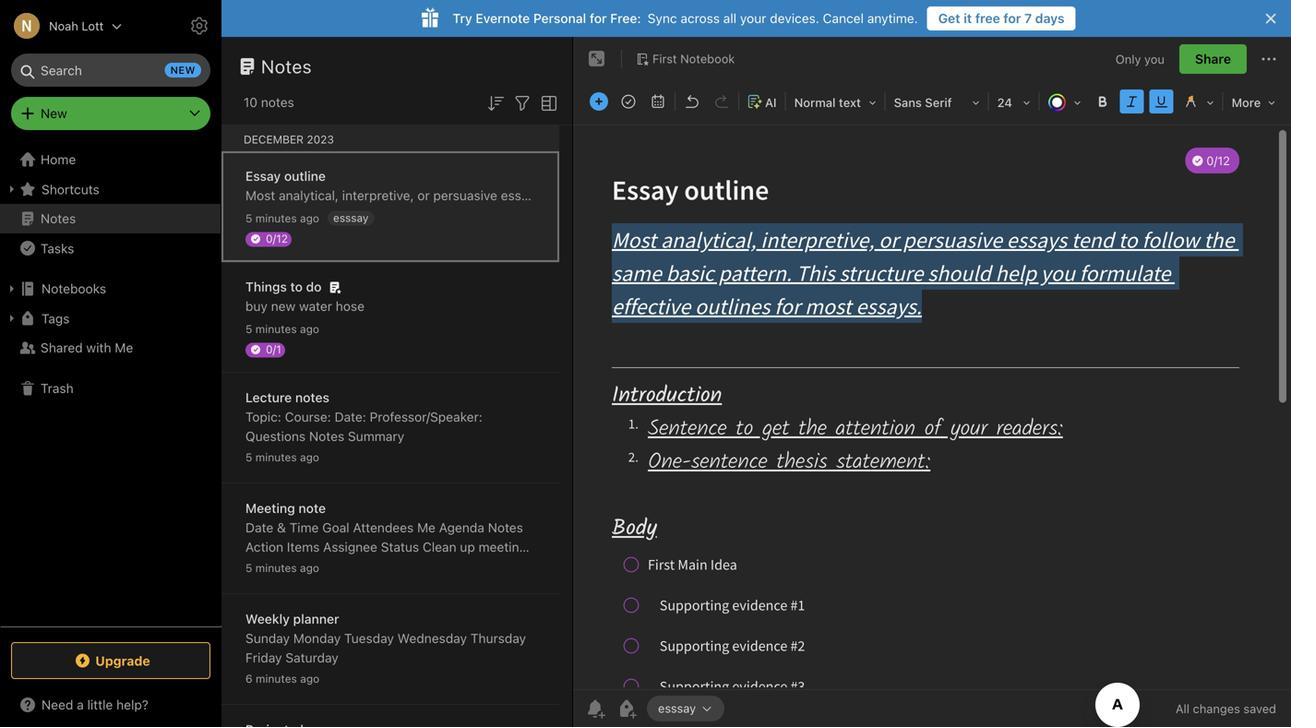 Task type: describe. For each thing, give the bounding box(es) containing it.
across
[[680, 11, 720, 26]]

more
[[1232, 96, 1261, 109]]

a
[[77, 697, 84, 712]]

meeting note date & time goal attendees me agenda notes action items assignee status clean up meeting notes send out meeting notes and action items
[[245, 501, 527, 574]]

minutes up 0/1
[[255, 323, 297, 335]]

buy
[[245, 299, 268, 314]]

tags button
[[0, 304, 221, 333]]

note window element
[[573, 37, 1291, 727]]

...
[[1176, 188, 1188, 203]]

notebooks
[[42, 281, 106, 296]]

items
[[494, 559, 526, 574]]

same
[[652, 188, 684, 203]]

minutes down action
[[255, 562, 297, 574]]

text
[[839, 96, 861, 109]]

structure
[[802, 188, 856, 203]]

esssay Tag actions field
[[696, 702, 713, 715]]

shortcuts
[[42, 182, 99, 197]]

4 5 from the top
[[245, 562, 252, 574]]

free
[[975, 11, 1000, 26]]

new search field
[[24, 54, 201, 87]]

follow
[[591, 188, 626, 203]]

action
[[453, 559, 490, 574]]

undo image
[[679, 89, 705, 114]]

for for 7
[[1003, 11, 1021, 26]]

it
[[964, 11, 972, 26]]

minutes down questions
[[255, 451, 297, 464]]

first notebook
[[652, 52, 735, 66]]

evernote
[[476, 11, 530, 26]]

get it free for 7 days button
[[927, 6, 1076, 30]]

shared with me link
[[0, 333, 221, 363]]

notebooks link
[[0, 274, 221, 304]]

only
[[1116, 52, 1141, 66]]

ai button
[[741, 89, 783, 115]]

anytime.
[[867, 11, 918, 26]]

shortcuts button
[[0, 174, 221, 204]]

thursday
[[470, 631, 526, 646]]

Sort options field
[[484, 90, 507, 114]]

Highlight field
[[1176, 89, 1221, 115]]

only you
[[1116, 52, 1165, 66]]

changes
[[1193, 702, 1240, 716]]

add a reminder image
[[584, 698, 606, 720]]

shared
[[41, 340, 83, 355]]

interpretive,
[[342, 188, 414, 203]]

up
[[460, 539, 475, 555]]

essay
[[245, 168, 281, 184]]

date:
[[335, 409, 366, 425]]

24
[[997, 96, 1012, 109]]

and
[[428, 559, 450, 574]]

tags
[[42, 311, 70, 326]]

december
[[244, 133, 304, 146]]

ago down analytical,
[[300, 212, 319, 225]]

most analytical, interpretive, or persuasive essays tend to follow the same basic pattern. this structure should help you formulate effective outlines for most ...
[[245, 188, 1188, 203]]

basic
[[687, 188, 719, 203]]

0/1
[[266, 343, 281, 356]]

help?
[[116, 697, 148, 712]]

monday
[[293, 631, 341, 646]]

normal text
[[794, 96, 861, 109]]

weekly
[[245, 611, 290, 627]]

water
[[299, 299, 332, 314]]

0/12
[[266, 232, 288, 245]]

try evernote personal for free: sync across all your devices. cancel anytime.
[[453, 11, 918, 26]]

upgrade button
[[11, 642, 210, 679]]

Heading level field
[[788, 89, 883, 115]]

formulate
[[957, 188, 1014, 203]]

action
[[245, 539, 283, 555]]

notes inside tree
[[41, 211, 76, 226]]

trash link
[[0, 374, 221, 403]]

sans
[[894, 96, 922, 109]]

personal
[[533, 11, 586, 26]]

underline image
[[1149, 89, 1174, 114]]

1 vertical spatial you
[[932, 188, 953, 203]]

planner
[[293, 611, 339, 627]]

outline
[[284, 168, 326, 184]]

notes right the 10
[[261, 95, 294, 110]]

saturday
[[285, 650, 339, 665]]

date
[[245, 520, 273, 535]]

topic: course: date: professor/speaker: questions notes summary
[[245, 409, 482, 444]]

tend
[[545, 188, 572, 203]]

10
[[244, 95, 257, 110]]

Font size field
[[991, 89, 1037, 115]]

lecture notes
[[245, 390, 329, 405]]

analytical,
[[279, 188, 339, 203]]

effective
[[1017, 188, 1069, 203]]

WHAT'S NEW field
[[0, 690, 221, 720]]

notes down status
[[391, 559, 424, 574]]

new
[[41, 106, 67, 121]]

Insert field
[[585, 89, 613, 114]]

things to do
[[245, 279, 322, 294]]

normal
[[794, 96, 836, 109]]

tuesday
[[344, 631, 394, 646]]

serif
[[925, 96, 952, 109]]

esssay inside button
[[658, 701, 696, 715]]

try
[[453, 11, 472, 26]]

out
[[316, 559, 336, 574]]



Task type: vqa. For each thing, say whether or not it's contained in the screenshot.
search box in the Main element
no



Task type: locate. For each thing, give the bounding box(es) containing it.
2 5 minutes ago from the top
[[245, 323, 319, 335]]

1 horizontal spatial me
[[417, 520, 436, 535]]

with
[[86, 340, 111, 355]]

more actions image
[[1258, 48, 1280, 70]]

minutes down friday
[[256, 672, 297, 685]]

first notebook button
[[629, 46, 741, 72]]

expand tags image
[[5, 311, 19, 326]]

1 horizontal spatial esssay
[[658, 701, 696, 715]]

wednesday
[[397, 631, 467, 646]]

buy new water hose
[[245, 299, 365, 314]]

tree
[[0, 145, 221, 626]]

things
[[245, 279, 287, 294]]

0 vertical spatial you
[[1144, 52, 1165, 66]]

ai
[[765, 96, 777, 109]]

5 minutes ago
[[245, 212, 319, 225], [245, 323, 319, 335], [245, 451, 319, 464], [245, 562, 319, 574]]

0 horizontal spatial new
[[170, 64, 196, 76]]

1 horizontal spatial for
[[1003, 11, 1021, 26]]

meeting down assignee
[[339, 559, 387, 574]]

calendar event image
[[645, 89, 671, 114]]

ago down items
[[300, 562, 319, 574]]

the
[[629, 188, 648, 203]]

6
[[245, 672, 253, 685]]

share
[[1195, 51, 1231, 66]]

More field
[[1225, 89, 1282, 115]]

5 minutes ago up 0/12 at the top of the page
[[245, 212, 319, 225]]

most
[[1143, 188, 1173, 203]]

notes up course:
[[295, 390, 329, 405]]

agenda
[[439, 520, 484, 535]]

esssay button
[[647, 696, 725, 722]]

noah
[[49, 19, 78, 33]]

settings image
[[188, 15, 210, 37]]

ago down questions
[[300, 451, 319, 464]]

ago down saturday
[[300, 672, 320, 685]]

1 5 from the top
[[245, 212, 252, 225]]

notes down action
[[245, 559, 279, 574]]

sync
[[648, 11, 677, 26]]

1 vertical spatial me
[[417, 520, 436, 535]]

course:
[[285, 409, 331, 425]]

task image
[[616, 89, 641, 114]]

ago inside weekly planner sunday monday tuesday wednesday thursday friday saturday 6 minutes ago
[[300, 672, 320, 685]]

Font color field
[[1042, 89, 1088, 115]]

add filters image
[[511, 92, 533, 114]]

Search text field
[[24, 54, 197, 87]]

to left 'do'
[[290, 279, 303, 294]]

Account field
[[0, 7, 122, 44]]

notes up tasks
[[41, 211, 76, 226]]

all
[[1176, 702, 1190, 716]]

minutes inside weekly planner sunday monday tuesday wednesday thursday friday saturday 6 minutes ago
[[256, 672, 297, 685]]

topic:
[[245, 409, 281, 425]]

1 horizontal spatial you
[[1144, 52, 1165, 66]]

outlines
[[1073, 188, 1120, 203]]

notes inside topic: course: date: professor/speaker: questions notes summary
[[309, 429, 344, 444]]

sans serif
[[894, 96, 952, 109]]

1 vertical spatial esssay
[[658, 701, 696, 715]]

1 vertical spatial to
[[290, 279, 303, 294]]

0 vertical spatial esssay
[[333, 211, 369, 224]]

to right tend
[[575, 188, 587, 203]]

you inside note window 'element'
[[1144, 52, 1165, 66]]

me inside meeting note date & time goal attendees me agenda notes action items assignee status clean up meeting notes send out meeting notes and action items
[[417, 520, 436, 535]]

you right help on the right top of page
[[932, 188, 953, 203]]

need a little help?
[[42, 697, 148, 712]]

5 minutes ago down action
[[245, 562, 319, 574]]

1 5 minutes ago from the top
[[245, 212, 319, 225]]

click to collapse image
[[215, 693, 228, 715]]

Font family field
[[887, 89, 986, 115]]

More actions field
[[1258, 44, 1280, 74]]

expand notebooks image
[[5, 281, 19, 296]]

home
[[41, 152, 76, 167]]

me right with
[[115, 340, 133, 355]]

this
[[773, 188, 798, 203]]

need
[[42, 697, 73, 712]]

1 vertical spatial meeting
[[339, 559, 387, 574]]

december 2023
[[244, 133, 334, 146]]

days
[[1035, 11, 1064, 26]]

5 down questions
[[245, 451, 252, 464]]

meeting up items
[[479, 539, 527, 555]]

trash
[[41, 381, 74, 396]]

meeting
[[479, 539, 527, 555], [339, 559, 387, 574]]

notes inside meeting note date & time goal attendees me agenda notes action items assignee status clean up meeting notes send out meeting notes and action items
[[488, 520, 523, 535]]

bold image
[[1090, 89, 1115, 114]]

first
[[652, 52, 677, 66]]

expand note image
[[586, 48, 608, 70]]

free:
[[610, 11, 641, 26]]

for left 7
[[1003, 11, 1021, 26]]

italic image
[[1119, 89, 1145, 114]]

tree containing home
[[0, 145, 221, 626]]

1 horizontal spatial meeting
[[479, 539, 527, 555]]

new down things to do
[[271, 299, 296, 314]]

notebook
[[680, 52, 735, 66]]

7
[[1024, 11, 1032, 26]]

Note Editor text field
[[573, 126, 1291, 689]]

0 vertical spatial new
[[170, 64, 196, 76]]

5 down most
[[245, 212, 252, 225]]

0 horizontal spatial for
[[590, 11, 607, 26]]

should
[[859, 188, 899, 203]]

new inside search field
[[170, 64, 196, 76]]

for left the most
[[1123, 188, 1140, 203]]

for left free:
[[590, 11, 607, 26]]

add tag image
[[616, 698, 638, 720]]

5 minutes ago up 0/1
[[245, 323, 319, 335]]

notes down course:
[[309, 429, 344, 444]]

lecture
[[245, 390, 292, 405]]

notes
[[261, 55, 312, 77], [41, 211, 76, 226], [309, 429, 344, 444], [488, 520, 523, 535]]

noah lott
[[49, 19, 104, 33]]

1 horizontal spatial new
[[271, 299, 296, 314]]

home link
[[0, 145, 221, 174]]

for inside button
[[1003, 11, 1021, 26]]

ago
[[300, 212, 319, 225], [300, 323, 319, 335], [300, 451, 319, 464], [300, 562, 319, 574], [300, 672, 320, 685]]

me inside tree
[[115, 340, 133, 355]]

help
[[903, 188, 928, 203]]

0 horizontal spatial to
[[290, 279, 303, 294]]

you right only
[[1144, 52, 1165, 66]]

persuasive
[[433, 188, 497, 203]]

clean
[[423, 539, 456, 555]]

me
[[115, 340, 133, 355], [417, 520, 436, 535]]

goal
[[322, 520, 349, 535]]

10 notes
[[244, 95, 294, 110]]

esssay right add tag icon
[[658, 701, 696, 715]]

hose
[[336, 299, 365, 314]]

5
[[245, 212, 252, 225], [245, 323, 252, 335], [245, 451, 252, 464], [245, 562, 252, 574]]

5 down action
[[245, 562, 252, 574]]

5 minutes ago down questions
[[245, 451, 319, 464]]

4 5 minutes ago from the top
[[245, 562, 319, 574]]

0 vertical spatial meeting
[[479, 539, 527, 555]]

summary
[[348, 429, 404, 444]]

cancel
[[823, 11, 864, 26]]

notes up items
[[488, 520, 523, 535]]

you
[[1144, 52, 1165, 66], [932, 188, 953, 203]]

0 horizontal spatial me
[[115, 340, 133, 355]]

0 horizontal spatial meeting
[[339, 559, 387, 574]]

&
[[277, 520, 286, 535]]

0 vertical spatial to
[[575, 188, 587, 203]]

items
[[287, 539, 320, 555]]

Add filters field
[[511, 90, 533, 114]]

professor/speaker:
[[370, 409, 482, 425]]

me up the 'clean'
[[417, 520, 436, 535]]

note
[[298, 501, 326, 516]]

minutes
[[255, 212, 297, 225], [255, 323, 297, 335], [255, 451, 297, 464], [255, 562, 297, 574], [256, 672, 297, 685]]

share button
[[1179, 44, 1247, 74]]

esssay down the interpretive,
[[333, 211, 369, 224]]

2 5 from the top
[[245, 323, 252, 335]]

0 vertical spatial me
[[115, 340, 133, 355]]

new
[[170, 64, 196, 76], [271, 299, 296, 314]]

for for free:
[[590, 11, 607, 26]]

saved
[[1243, 702, 1276, 716]]

new button
[[11, 97, 210, 130]]

get it free for 7 days
[[938, 11, 1064, 26]]

3 5 from the top
[[245, 451, 252, 464]]

0 horizontal spatial you
[[932, 188, 953, 203]]

1 vertical spatial new
[[271, 299, 296, 314]]

2023
[[307, 133, 334, 146]]

3 5 minutes ago from the top
[[245, 451, 319, 464]]

minutes up 0/12 at the top of the page
[[255, 212, 297, 225]]

notes up 10 notes
[[261, 55, 312, 77]]

new down settings image in the left of the page
[[170, 64, 196, 76]]

View options field
[[533, 90, 560, 114]]

essays
[[501, 188, 541, 203]]

1 horizontal spatial to
[[575, 188, 587, 203]]

essay outline
[[245, 168, 326, 184]]

5 down buy
[[245, 323, 252, 335]]

tasks
[[41, 241, 74, 256]]

0 horizontal spatial esssay
[[333, 211, 369, 224]]

2 horizontal spatial for
[[1123, 188, 1140, 203]]

ago down buy new water hose
[[300, 323, 319, 335]]

upgrade
[[95, 653, 150, 668]]



